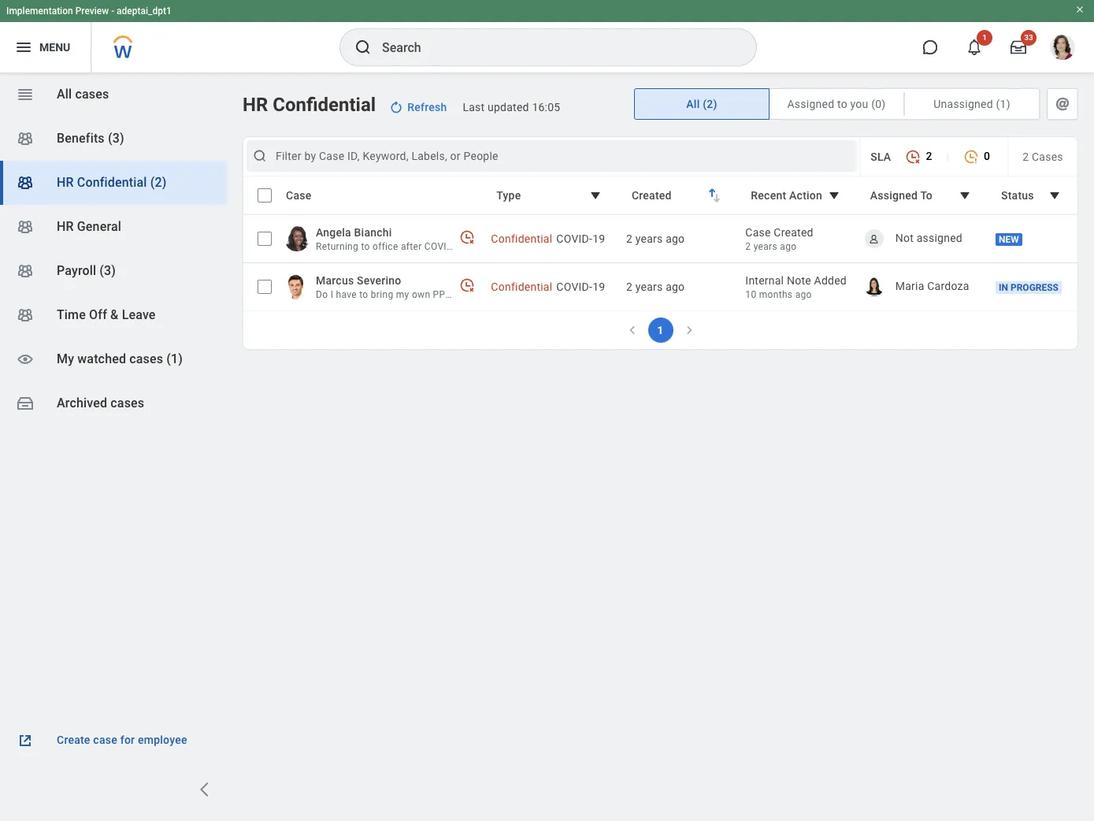 Task type: locate. For each thing, give the bounding box(es) containing it.
0 horizontal spatial (2)
[[150, 175, 167, 190]]

case for case created 2 years ago
[[746, 226, 771, 239]]

cases right the watched
[[129, 351, 163, 366]]

assigned inside button
[[871, 189, 918, 202]]

2
[[926, 150, 932, 162], [1023, 150, 1029, 163], [626, 232, 633, 245], [746, 241, 751, 252], [626, 281, 633, 293]]

assigned for assigned to
[[871, 189, 918, 202]]

contact card matrix manager image
[[16, 173, 35, 192], [16, 262, 35, 281]]

contact card matrix manager image up visible image
[[16, 306, 35, 325]]

cases down my watched cases (1)
[[111, 396, 144, 411]]

1 vertical spatial cases
[[129, 351, 163, 366]]

tab list
[[634, 88, 1079, 120]]

(1)
[[996, 98, 1011, 110], [167, 351, 183, 366]]

1 horizontal spatial case
[[746, 226, 771, 239]]

unassigned (1)
[[934, 98, 1011, 110]]

years for case
[[636, 232, 663, 245]]

status button
[[991, 180, 1075, 210]]

1 inside 'menu' banner
[[983, 33, 987, 42]]

contact card matrix manager image left the hr general in the top left of the page
[[16, 217, 35, 236]]

caret down image down filter by case id, keyword, labels, or people text box
[[586, 186, 605, 205]]

caret down image right the action
[[825, 186, 844, 205]]

1 horizontal spatial assigned
[[871, 189, 918, 202]]

all
[[57, 87, 72, 102], [687, 98, 700, 110]]

1 vertical spatial (2)
[[150, 175, 167, 190]]

ago up note
[[780, 241, 797, 252]]

1 button
[[957, 30, 993, 65], [648, 318, 673, 343]]

assigned to button
[[860, 180, 985, 210]]

(3) inside 'benefits (3)' 'link'
[[108, 131, 124, 146]]

19 for internal
[[593, 281, 605, 293]]

assigned for assigned to you (0)
[[788, 98, 835, 110]]

Filter by Case ID, Keyword, Labels, or People text field
[[276, 148, 833, 164]]

(3)
[[108, 131, 124, 146], [100, 263, 116, 278]]

hr left general
[[57, 219, 74, 234]]

1 vertical spatial 19
[[593, 281, 605, 293]]

search image
[[252, 148, 268, 164]]

0 vertical spatial cases
[[75, 87, 109, 102]]

case
[[93, 734, 117, 746]]

confidential covid-19 for severino
[[491, 281, 605, 293]]

cases for all cases
[[75, 87, 109, 102]]

sort down image
[[708, 188, 727, 207]]

cases inside all cases link
[[75, 87, 109, 102]]

hr up search icon
[[243, 94, 268, 116]]

implementation
[[6, 6, 73, 17]]

1 horizontal spatial 1 button
[[957, 30, 993, 65]]

0 horizontal spatial 1 button
[[648, 318, 673, 343]]

contact card matrix manager image inside 'benefits (3)' 'link'
[[16, 129, 35, 148]]

2 caret down image from the left
[[1046, 186, 1065, 205]]

1 button inside 'menu' banner
[[957, 30, 993, 65]]

1 vertical spatial 1 button
[[648, 318, 673, 343]]

1 contact card matrix manager image from the top
[[16, 173, 35, 192]]

1 caret down image from the left
[[586, 186, 605, 205]]

caret down image right to
[[956, 186, 975, 205]]

archived cases link
[[0, 381, 227, 426]]

years down created button
[[636, 232, 663, 245]]

hr down benefits
[[57, 175, 74, 190]]

(3) right payroll
[[100, 263, 116, 278]]

1 vertical spatial contact card matrix manager image
[[16, 217, 35, 236]]

time to resolve - overdue element for severino
[[460, 277, 475, 293]]

created left sort up icon
[[632, 189, 672, 202]]

1 vertical spatial (3)
[[100, 263, 116, 278]]

2 2 years ago from the top
[[626, 281, 685, 293]]

inbox image
[[16, 394, 35, 413]]

2 up chevron left small icon
[[626, 281, 633, 293]]

cardoza
[[928, 280, 970, 292]]

adeptai_dpt1
[[117, 6, 172, 17]]

cases inside my watched cases (1) link
[[129, 351, 163, 366]]

1 19 from the top
[[593, 232, 605, 245]]

marcus
[[316, 274, 354, 287]]

0 horizontal spatial created
[[632, 189, 672, 202]]

to right have
[[359, 289, 368, 300]]

at tag mention image
[[1054, 95, 1072, 113]]

(3) inside payroll (3) link
[[100, 263, 116, 278]]

0 vertical spatial case
[[286, 189, 312, 202]]

for
[[120, 734, 135, 746]]

inbox large image
[[1011, 39, 1027, 55]]

benefits (3)
[[57, 131, 124, 146]]

cases up benefits (3)
[[75, 87, 109, 102]]

1 vertical spatial 2 years ago
[[626, 281, 685, 293]]

0 vertical spatial 1 button
[[957, 30, 993, 65]]

years
[[636, 232, 663, 245], [754, 241, 778, 252], [636, 281, 663, 293]]

in progress
[[999, 282, 1059, 293]]

confidential down type
[[491, 232, 553, 245]]

i
[[331, 289, 334, 300]]

(1) right unassigned in the right top of the page
[[996, 98, 1011, 110]]

2 contact card matrix manager image from the top
[[16, 262, 35, 281]]

all inside button
[[687, 98, 700, 110]]

1 vertical spatial contact card matrix manager image
[[16, 262, 35, 281]]

infection
[[456, 241, 495, 252]]

to
[[838, 98, 848, 110], [361, 241, 370, 252], [359, 289, 368, 300]]

0 vertical spatial (1)
[[996, 98, 1011, 110]]

(3) for benefits (3)
[[108, 131, 124, 146]]

0 horizontal spatial caret down image
[[825, 186, 844, 205]]

1 horizontal spatial (1)
[[996, 98, 1011, 110]]

1 button right chevron left small icon
[[648, 318, 673, 343]]

hr general link
[[0, 205, 227, 249]]

reset image
[[389, 99, 404, 115]]

chevron right image
[[195, 780, 214, 799]]

1 covid- from the top
[[557, 232, 593, 245]]

2 down created button
[[626, 232, 633, 245]]

after
[[401, 241, 422, 252]]

0 vertical spatial 2 years ago
[[626, 232, 685, 245]]

caret down image inside status button
[[1046, 186, 1065, 205]]

years up chevron left small icon
[[636, 281, 663, 293]]

years for internal
[[636, 281, 663, 293]]

contact card matrix manager image inside hr confidential (2) link
[[16, 173, 35, 192]]

2 time to resolve - overdue element from the top
[[460, 277, 475, 293]]

case
[[286, 189, 312, 202], [746, 226, 771, 239]]

created
[[632, 189, 672, 202], [774, 226, 814, 239]]

years up the internal
[[754, 241, 778, 252]]

caret down image right status
[[1046, 186, 1065, 205]]

assigned to you (0) button
[[770, 89, 904, 119]]

caret down image for assigned to
[[956, 186, 975, 205]]

ago down created button
[[666, 232, 685, 245]]

chevron left small image
[[624, 322, 640, 338]]

Search Workday  search field
[[382, 30, 724, 65]]

caret down image inside recent action button
[[825, 186, 844, 205]]

confidential down 'benefits (3)' 'link' on the top of the page
[[77, 175, 147, 190]]

1 time to resolve - overdue element from the top
[[460, 229, 475, 245]]

visible image
[[16, 350, 35, 369]]

hr confidential (2) link
[[0, 161, 227, 205]]

1 vertical spatial assigned
[[871, 189, 918, 202]]

0 vertical spatial covid-
[[557, 232, 593, 245]]

0 vertical spatial 19
[[593, 232, 605, 245]]

notifications element
[[1058, 32, 1071, 44]]

recent action
[[751, 189, 823, 202]]

0 vertical spatial (2)
[[703, 98, 718, 110]]

type button
[[486, 180, 615, 210]]

2 years ago down created button
[[626, 232, 685, 245]]

2 left cases
[[1023, 150, 1029, 163]]

(1) inside button
[[996, 98, 1011, 110]]

time to resolve - overdue element right ppe?
[[460, 277, 475, 293]]

confidential covid-19 for bianchi
[[491, 232, 605, 245]]

to down bianchi at the top left of the page
[[361, 241, 370, 252]]

0 vertical spatial time to resolve - overdue element
[[460, 229, 475, 245]]

new
[[999, 234, 1019, 245]]

hr confidential
[[243, 94, 376, 116]]

hr for hr general
[[57, 219, 74, 234]]

angela
[[316, 226, 351, 239]]

created inside button
[[632, 189, 672, 202]]

1 confidential covid-19 from the top
[[491, 232, 605, 245]]

confidential right time to resolve - overdue icon
[[491, 281, 553, 293]]

covid- for internal note added
[[557, 281, 593, 293]]

0 vertical spatial contact card matrix manager image
[[16, 173, 35, 192]]

covid- for case created
[[557, 232, 593, 245]]

time to resolve - overdue element right covid
[[460, 229, 475, 245]]

justify image
[[14, 38, 33, 57]]

hr
[[243, 94, 268, 116], [57, 175, 74, 190], [57, 219, 74, 234]]

sort up image
[[703, 184, 722, 203]]

3 contact card matrix manager image from the top
[[16, 306, 35, 325]]

marcus severino do i have to bring my own ppe?
[[316, 274, 456, 300]]

unassigned
[[934, 98, 993, 110]]

1 contact card matrix manager image from the top
[[16, 129, 35, 148]]

0 horizontal spatial all
[[57, 87, 72, 102]]

archived
[[57, 396, 107, 411]]

cases
[[75, 87, 109, 102], [129, 351, 163, 366], [111, 396, 144, 411]]

(1) right the watched
[[167, 351, 183, 366]]

(2)
[[703, 98, 718, 110], [150, 175, 167, 190]]

hr confidential (2)
[[57, 175, 167, 190]]

contact card matrix manager image
[[16, 129, 35, 148], [16, 217, 35, 236], [16, 306, 35, 325]]

1 right notifications large icon
[[983, 33, 987, 42]]

contact card matrix manager image inside hr general link
[[16, 217, 35, 236]]

2 vertical spatial hr
[[57, 219, 74, 234]]

clock x image
[[906, 149, 921, 165]]

cases for archived cases
[[111, 396, 144, 411]]

(3) for payroll (3)
[[100, 263, 116, 278]]

0 vertical spatial (3)
[[108, 131, 124, 146]]

created button
[[622, 180, 735, 210]]

1 horizontal spatial caret down image
[[956, 186, 975, 205]]

caret down image inside type button
[[586, 186, 605, 205]]

menu button
[[0, 22, 91, 72]]

(2) inside button
[[703, 98, 718, 110]]

1 vertical spatial hr
[[57, 175, 74, 190]]

0 vertical spatial assigned
[[788, 98, 835, 110]]

assigned inside 'button'
[[788, 98, 835, 110]]

2 up the internal
[[746, 241, 751, 252]]

caret down image inside assigned to button
[[956, 186, 975, 205]]

0 vertical spatial 1
[[983, 33, 987, 42]]

contact card matrix manager image for hr general
[[16, 217, 35, 236]]

office
[[373, 241, 398, 252]]

19 for case
[[593, 232, 605, 245]]

all (2) button
[[635, 89, 769, 119]]

1 vertical spatial time to resolve - overdue element
[[460, 277, 475, 293]]

watched
[[77, 351, 126, 366]]

0 horizontal spatial assigned
[[788, 98, 835, 110]]

my watched cases (1) link
[[0, 337, 227, 381]]

1 vertical spatial (1)
[[167, 351, 183, 366]]

maria cardoza
[[896, 280, 970, 292]]

0 vertical spatial contact card matrix manager image
[[16, 129, 35, 148]]

assigned left you
[[788, 98, 835, 110]]

profile logan mcneil image
[[1050, 35, 1076, 63]]

created down recent action button
[[774, 226, 814, 239]]

2 right clock x image
[[926, 150, 932, 162]]

1 horizontal spatial created
[[774, 226, 814, 239]]

cases inside 'archived cases' link
[[111, 396, 144, 411]]

(3) right benefits
[[108, 131, 124, 146]]

0 vertical spatial created
[[632, 189, 672, 202]]

bring
[[371, 289, 394, 300]]

confidential
[[273, 94, 376, 116], [77, 175, 147, 190], [491, 232, 553, 245], [491, 281, 553, 293]]

close environment banner image
[[1076, 5, 1085, 14]]

2 contact card matrix manager image from the top
[[16, 217, 35, 236]]

you
[[851, 98, 869, 110]]

time to resolve - overdue image
[[460, 229, 475, 245]]

caret down image for status
[[1046, 186, 1065, 205]]

2 vertical spatial to
[[359, 289, 368, 300]]

2 years ago up chevron left small icon
[[626, 281, 685, 293]]

contact card matrix manager image down grid view icon
[[16, 129, 35, 148]]

2 confidential covid-19 from the top
[[491, 281, 605, 293]]

to left you
[[838, 98, 848, 110]]

1 button left inbox large icon
[[957, 30, 993, 65]]

time to resolve - overdue image
[[460, 277, 475, 293]]

status
[[1002, 189, 1034, 202]]

contact card matrix manager image inside the time off & leave link
[[16, 306, 35, 325]]

refresh
[[408, 101, 447, 113]]

1 vertical spatial covid-
[[557, 281, 593, 293]]

to inside angela bianchi returning to office after covid infection
[[361, 241, 370, 252]]

2 covid- from the top
[[557, 281, 593, 293]]

2 vertical spatial cases
[[111, 396, 144, 411]]

confidential covid-19
[[491, 232, 605, 245], [491, 281, 605, 293]]

2 inside the case created 2 years ago
[[746, 241, 751, 252]]

0 vertical spatial to
[[838, 98, 848, 110]]

time to resolve - overdue element for bianchi
[[460, 229, 475, 245]]

hr for hr confidential
[[243, 94, 268, 116]]

progress
[[1011, 282, 1059, 293]]

2 caret down image from the left
[[956, 186, 975, 205]]

case inside the case created 2 years ago
[[746, 226, 771, 239]]

case created 2 years ago
[[746, 226, 814, 252]]

ago down note
[[796, 289, 812, 300]]

2 19 from the top
[[593, 281, 605, 293]]

1 vertical spatial 1
[[657, 324, 664, 336]]

19
[[593, 232, 605, 245], [593, 281, 605, 293]]

grid view image
[[16, 85, 35, 104]]

cases
[[1032, 150, 1064, 163]]

0 vertical spatial hr
[[243, 94, 268, 116]]

1 horizontal spatial (2)
[[703, 98, 718, 110]]

0 horizontal spatial 1
[[657, 324, 664, 336]]

my
[[396, 289, 409, 300]]

caret down image
[[586, 186, 605, 205], [956, 186, 975, 205]]

1 vertical spatial case
[[746, 226, 771, 239]]

time to resolve - overdue element
[[460, 229, 475, 245], [460, 277, 475, 293]]

contact card matrix manager image inside payroll (3) link
[[16, 262, 35, 281]]

1 2 years ago from the top
[[626, 232, 685, 245]]

2 years ago
[[626, 232, 685, 245], [626, 281, 685, 293]]

2 vertical spatial contact card matrix manager image
[[16, 306, 35, 325]]

list
[[0, 72, 227, 426]]

all (2) tab panel
[[243, 136, 1079, 350]]

1 horizontal spatial 1
[[983, 33, 987, 42]]

contact card matrix manager image for payroll (3)
[[16, 262, 35, 281]]

1 horizontal spatial caret down image
[[1046, 186, 1065, 205]]

33 button
[[1002, 30, 1037, 65]]

1 horizontal spatial all
[[687, 98, 700, 110]]

to inside 'button'
[[838, 98, 848, 110]]

1 right chevron left small icon
[[657, 324, 664, 336]]

recent action button
[[741, 180, 854, 210]]

0 horizontal spatial caret down image
[[586, 186, 605, 205]]

0 horizontal spatial case
[[286, 189, 312, 202]]

0 vertical spatial confidential covid-19
[[491, 232, 605, 245]]

assigned to you (0)
[[788, 98, 886, 110]]

1 caret down image from the left
[[825, 186, 844, 205]]

1 vertical spatial confidential covid-19
[[491, 281, 605, 293]]

contact card matrix manager image for benefits (3)
[[16, 129, 35, 148]]

caret down image
[[825, 186, 844, 205], [1046, 186, 1065, 205]]

assigned left to
[[871, 189, 918, 202]]

1 vertical spatial to
[[361, 241, 370, 252]]

1 vertical spatial created
[[774, 226, 814, 239]]



Task type: vqa. For each thing, say whether or not it's contained in the screenshot.
a's Path
no



Task type: describe. For each thing, give the bounding box(es) containing it.
notifications large image
[[967, 39, 983, 55]]

assigned
[[917, 231, 963, 244]]

0 horizontal spatial (1)
[[167, 351, 183, 366]]

chevron right small image
[[681, 322, 697, 338]]

16:05
[[532, 101, 561, 113]]

payroll (3) link
[[0, 249, 227, 293]]

hr general
[[57, 219, 121, 234]]

0
[[984, 150, 991, 162]]

time
[[57, 307, 86, 322]]

returning to office after covid infection button
[[316, 240, 495, 253]]

1 button inside the all (2) tab panel
[[648, 318, 673, 343]]

added
[[814, 274, 847, 287]]

off
[[89, 307, 107, 322]]

search image
[[354, 38, 373, 57]]

benefits
[[57, 131, 105, 146]]

all for all cases
[[57, 87, 72, 102]]

archived cases
[[57, 396, 144, 411]]

menu
[[39, 41, 70, 53]]

general
[[77, 219, 121, 234]]

confidential down search image at the left top
[[273, 94, 376, 116]]

action
[[790, 189, 823, 202]]

to
[[921, 189, 933, 202]]

internal
[[746, 274, 784, 287]]

&
[[110, 307, 119, 322]]

clock exclamation image
[[964, 149, 979, 165]]

months
[[759, 289, 793, 300]]

all cases
[[57, 87, 109, 102]]

to inside marcus severino do i have to bring my own ppe?
[[359, 289, 368, 300]]

severino
[[357, 274, 402, 287]]

1 inside the all (2) tab panel
[[657, 324, 664, 336]]

benefits (3) link
[[0, 117, 227, 161]]

2 cases
[[1023, 150, 1064, 163]]

caret down image for type
[[586, 186, 605, 205]]

refresh button
[[382, 95, 457, 120]]

caret down image for recent action
[[825, 186, 844, 205]]

contact card matrix manager image for time off & leave
[[16, 306, 35, 325]]

updated
[[488, 101, 529, 113]]

create
[[57, 734, 90, 746]]

user image
[[869, 233, 880, 245]]

2 years ago for internal
[[626, 281, 685, 293]]

preview
[[75, 6, 109, 17]]

(0)
[[872, 98, 886, 110]]

payroll (3)
[[57, 263, 116, 278]]

time off & leave
[[57, 307, 156, 322]]

internal note added 10 months ago
[[746, 274, 847, 300]]

ago up the chevron right small icon
[[666, 281, 685, 293]]

have
[[336, 289, 357, 300]]

list containing all cases
[[0, 72, 227, 426]]

bianchi
[[354, 226, 392, 239]]

0 button
[[956, 141, 998, 172]]

last updated 16:05
[[463, 101, 561, 113]]

angela bianchi returning to office after covid infection
[[316, 226, 495, 252]]

assigned to
[[871, 189, 933, 202]]

ago inside internal note added 10 months ago
[[796, 289, 812, 300]]

-
[[111, 6, 114, 17]]

menu banner
[[0, 0, 1095, 72]]

in
[[999, 282, 1009, 293]]

33
[[1025, 33, 1034, 42]]

ext link image
[[16, 731, 35, 750]]

ago inside the case created 2 years ago
[[780, 241, 797, 252]]

covid
[[425, 241, 453, 252]]

ppe?
[[433, 289, 456, 300]]

payroll
[[57, 263, 96, 278]]

years inside the case created 2 years ago
[[754, 241, 778, 252]]

2 years ago for case
[[626, 232, 685, 245]]

unassigned (1) button
[[905, 89, 1039, 119]]

contact card matrix manager image for hr confidential (2)
[[16, 173, 35, 192]]

do
[[316, 289, 328, 300]]

recent
[[751, 189, 787, 202]]

maria
[[896, 280, 925, 292]]

not
[[896, 231, 914, 244]]

filter by case id, keyword, labels, or people. type label: to find cases with specific labels applied element
[[247, 140, 857, 172]]

2 button
[[898, 141, 940, 172]]

note
[[787, 274, 812, 287]]

employee
[[138, 734, 187, 746]]

all cases link
[[0, 72, 227, 117]]

my watched cases (1)
[[57, 351, 183, 366]]

my
[[57, 351, 74, 366]]

time off & leave link
[[0, 293, 227, 337]]

type
[[497, 189, 521, 202]]

create case for employee link
[[16, 731, 211, 750]]

all (2)
[[687, 98, 718, 110]]

tab list containing all (2)
[[634, 88, 1079, 120]]

not assigned
[[896, 231, 963, 244]]

hr for hr confidential (2)
[[57, 175, 74, 190]]

all for all (2)
[[687, 98, 700, 110]]

10
[[746, 289, 757, 300]]

|
[[947, 150, 950, 163]]

do i have to bring my own ppe? button
[[316, 288, 456, 301]]

leave
[[122, 307, 156, 322]]

implementation preview -   adeptai_dpt1
[[6, 6, 172, 17]]

case for case
[[286, 189, 312, 202]]

2 inside button
[[926, 150, 932, 162]]

created inside the case created 2 years ago
[[774, 226, 814, 239]]

sla
[[871, 150, 892, 163]]

last
[[463, 101, 485, 113]]



